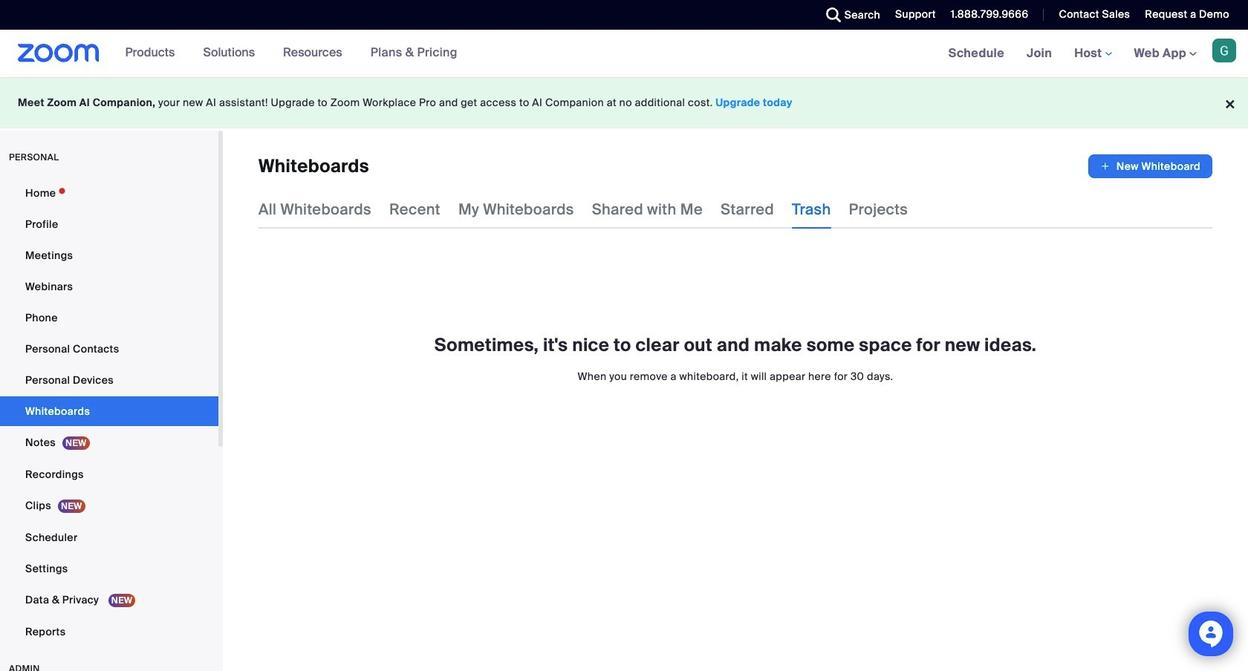 Task type: locate. For each thing, give the bounding box(es) containing it.
footer
[[0, 77, 1249, 129]]

application
[[1089, 155, 1213, 178]]

profile picture image
[[1213, 39, 1237, 62]]

personal menu menu
[[0, 178, 218, 649]]

zoom logo image
[[18, 44, 99, 62]]

banner
[[0, 30, 1249, 78]]



Task type: describe. For each thing, give the bounding box(es) containing it.
product information navigation
[[114, 30, 469, 77]]

meetings navigation
[[938, 30, 1249, 78]]

tabs of all whiteboard page tab list
[[259, 190, 908, 229]]

add image
[[1101, 159, 1111, 174]]



Task type: vqa. For each thing, say whether or not it's contained in the screenshot.
application
yes



